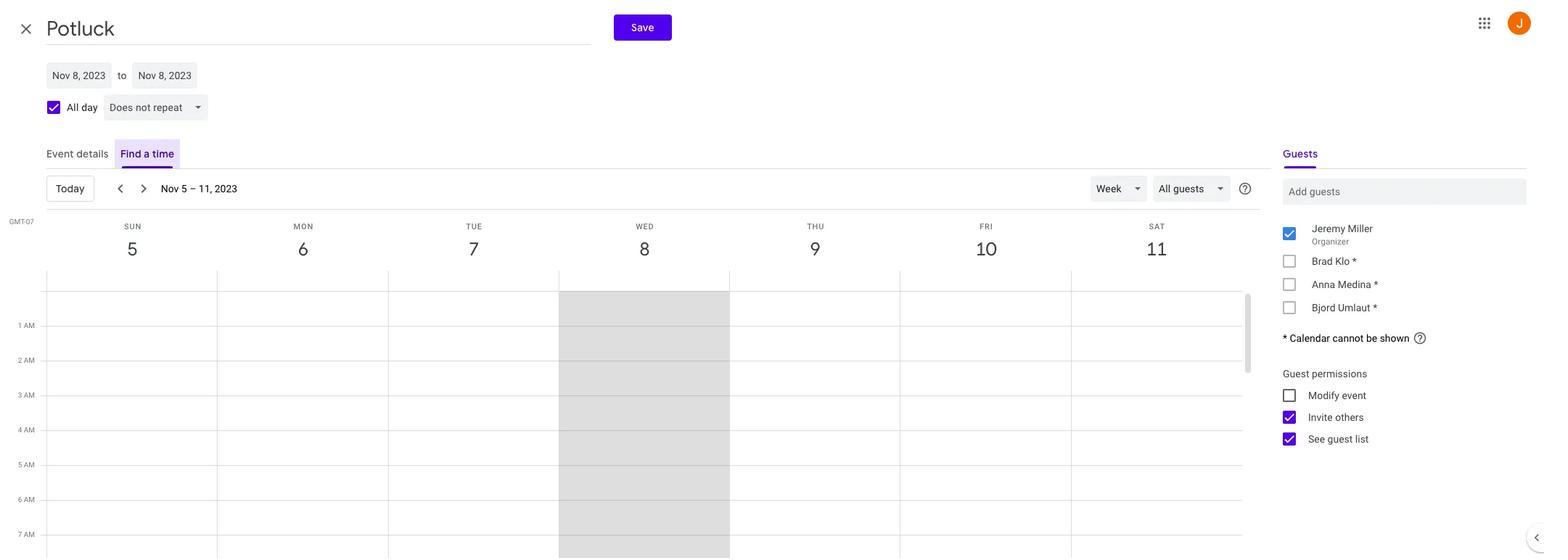 Task type: locate. For each thing, give the bounding box(es) containing it.
thu
[[807, 222, 825, 232]]

* inside bjord umlaut tree item
[[1374, 302, 1378, 314]]

cannot
[[1333, 332, 1364, 344]]

navigation toolbar
[[46, 168, 1260, 210]]

friday, november 10 element
[[970, 233, 1003, 266]]

7
[[468, 237, 478, 261], [18, 531, 22, 539]]

* for brad klo *
[[1353, 256, 1357, 267]]

others
[[1336, 412, 1365, 423]]

* right umlaut
[[1374, 302, 1378, 314]]

organizer
[[1313, 237, 1350, 247]]

group
[[1272, 363, 1527, 450]]

Start date text field
[[52, 67, 106, 84]]

1 vertical spatial 7
[[18, 531, 22, 539]]

brad klo tree item
[[1272, 250, 1527, 273]]

7 am from the top
[[24, 531, 35, 539]]

1 horizontal spatial 6
[[297, 237, 308, 261]]

mon 6
[[294, 222, 314, 261]]

6 column header
[[217, 210, 389, 291]]

nov 5 – 11, 2023
[[161, 183, 238, 195]]

am down 5 am
[[24, 496, 35, 504]]

6 am
[[18, 496, 35, 504]]

*
[[1353, 256, 1357, 267], [1375, 279, 1379, 290], [1374, 302, 1378, 314], [1283, 332, 1288, 344]]

5 inside sun 5
[[126, 237, 137, 261]]

permissions
[[1312, 368, 1368, 380]]

wednesday, november 8 element
[[628, 233, 662, 266]]

sat 11
[[1146, 222, 1167, 261]]

0 vertical spatial 7
[[468, 237, 478, 261]]

1
[[18, 322, 22, 330]]

am down 4 am
[[24, 461, 35, 469]]

2 am from the top
[[24, 356, 35, 364]]

6
[[297, 237, 308, 261], [18, 496, 22, 504]]

am right 4
[[24, 426, 35, 434]]

saturday, november 11 element
[[1141, 233, 1174, 266]]

see guest list
[[1309, 433, 1369, 445]]

save button
[[614, 15, 672, 41]]

6 down mon
[[297, 237, 308, 261]]

* inside brad klo tree item
[[1353, 256, 1357, 267]]

8 column header
[[559, 210, 730, 291]]

event
[[1343, 390, 1367, 401]]

7 down 6 am
[[18, 531, 22, 539]]

11,
[[199, 183, 212, 195]]

5 left –
[[181, 183, 187, 195]]

1 vertical spatial 5
[[126, 237, 137, 261]]

shown
[[1380, 332, 1410, 344]]

guests invited to this event. tree
[[1272, 219, 1527, 319]]

10 column header
[[900, 210, 1072, 291]]

guest
[[1328, 433, 1353, 445]]

today button
[[46, 171, 94, 206]]

* right klo
[[1353, 256, 1357, 267]]

5 am from the top
[[24, 461, 35, 469]]

am right 3
[[24, 391, 35, 399]]

see
[[1309, 433, 1326, 445]]

bjord umlaut *
[[1313, 302, 1378, 314]]

5 column header
[[46, 210, 218, 291]]

grid
[[0, 210, 1254, 558]]

am right 2 at left bottom
[[24, 356, 35, 364]]

7 inside tue 7
[[468, 237, 478, 261]]

gmt-
[[9, 218, 26, 226]]

1 vertical spatial 6
[[18, 496, 22, 504]]

9
[[810, 237, 820, 261]]

5 down 4
[[18, 461, 22, 469]]

jeremy
[[1313, 223, 1346, 234]]

am
[[24, 322, 35, 330], [24, 356, 35, 364], [24, 391, 35, 399], [24, 426, 35, 434], [24, 461, 35, 469], [24, 496, 35, 504], [24, 531, 35, 539]]

None field
[[104, 94, 214, 121], [1091, 176, 1154, 202], [1154, 176, 1237, 202], [104, 94, 214, 121], [1091, 176, 1154, 202], [1154, 176, 1237, 202]]

1 am from the top
[[24, 322, 35, 330]]

row
[[41, 290, 1243, 558]]

5 down sun
[[126, 237, 137, 261]]

* for bjord umlaut *
[[1374, 302, 1378, 314]]

fri 10
[[975, 222, 996, 261]]

0 vertical spatial 6
[[297, 237, 308, 261]]

2023
[[215, 183, 238, 195]]

End date text field
[[138, 67, 192, 84]]

3 am from the top
[[24, 391, 35, 399]]

bjord
[[1313, 302, 1336, 314]]

* right medina
[[1375, 279, 1379, 290]]

umlaut
[[1339, 302, 1371, 314]]

1 horizontal spatial 7
[[468, 237, 478, 261]]

tue 7
[[466, 222, 483, 261]]

sunday, november 5 element
[[116, 233, 149, 266]]

am down 6 am
[[24, 531, 35, 539]]

6 inside the mon 6
[[297, 237, 308, 261]]

invite
[[1309, 412, 1333, 423]]

cell
[[560, 290, 730, 558], [47, 291, 218, 558], [218, 291, 389, 558], [389, 291, 560, 558], [730, 291, 901, 558], [901, 291, 1072, 558], [1072, 291, 1243, 558]]

6 am from the top
[[24, 496, 35, 504]]

5
[[181, 183, 187, 195], [126, 237, 137, 261], [18, 461, 22, 469]]

0 horizontal spatial 5
[[18, 461, 22, 469]]

am right the 1
[[24, 322, 35, 330]]

be
[[1367, 332, 1378, 344]]

wed
[[636, 222, 655, 232]]

2 horizontal spatial 5
[[181, 183, 187, 195]]

group containing guest permissions
[[1272, 363, 1527, 450]]

am for 6 am
[[24, 496, 35, 504]]

–
[[190, 183, 196, 195]]

tue
[[466, 222, 483, 232]]

2 vertical spatial 5
[[18, 461, 22, 469]]

10
[[975, 237, 996, 261]]

grid containing 5
[[0, 210, 1254, 558]]

5 inside navigation toolbar
[[181, 183, 187, 195]]

0 vertical spatial 5
[[181, 183, 187, 195]]

7 down the tue
[[468, 237, 478, 261]]

4 am from the top
[[24, 426, 35, 434]]

1 horizontal spatial 5
[[126, 237, 137, 261]]

5 for sun 5
[[126, 237, 137, 261]]

monday, november 6 element
[[287, 233, 320, 266]]

tuesday, november 7 element
[[457, 233, 491, 266]]

4
[[18, 426, 22, 434]]

am for 3 am
[[24, 391, 35, 399]]

* inside anna medina tree item
[[1375, 279, 1379, 290]]

6 up 7 am
[[18, 496, 22, 504]]



Task type: vqa. For each thing, say whether or not it's contained in the screenshot.


Task type: describe. For each thing, give the bounding box(es) containing it.
11 column header
[[1071, 210, 1243, 291]]

row inside grid
[[41, 290, 1243, 558]]

am for 2 am
[[24, 356, 35, 364]]

medina
[[1338, 279, 1372, 290]]

thursday, november 9 element
[[799, 233, 832, 266]]

mon
[[294, 222, 314, 232]]

all
[[67, 102, 79, 113]]

am for 4 am
[[24, 426, 35, 434]]

jeremy miller organizer
[[1313, 223, 1374, 247]]

sat
[[1150, 222, 1166, 232]]

brad
[[1313, 256, 1333, 267]]

7 am
[[18, 531, 35, 539]]

invite others
[[1309, 412, 1365, 423]]

bjord umlaut tree item
[[1272, 296, 1527, 319]]

5 for nov 5 – 11, 2023
[[181, 183, 187, 195]]

fri
[[980, 222, 994, 232]]

2
[[18, 356, 22, 364]]

am for 7 am
[[24, 531, 35, 539]]

modify
[[1309, 390, 1340, 401]]

am for 5 am
[[24, 461, 35, 469]]

5 am
[[18, 461, 35, 469]]

0 horizontal spatial 7
[[18, 531, 22, 539]]

save
[[631, 21, 654, 34]]

guest
[[1283, 368, 1310, 380]]

0 horizontal spatial 6
[[18, 496, 22, 504]]

sun 5
[[124, 222, 142, 261]]

Title text field
[[46, 13, 591, 45]]

today
[[56, 182, 85, 195]]

brad klo *
[[1313, 256, 1357, 267]]

4 am
[[18, 426, 35, 434]]

Guests text field
[[1289, 179, 1522, 205]]

anna medina tree item
[[1272, 273, 1527, 296]]

* calendar cannot be shown
[[1283, 332, 1410, 344]]

gmt-07
[[9, 218, 34, 226]]

anna medina *
[[1313, 279, 1379, 290]]

klo
[[1336, 256, 1351, 267]]

guest permissions
[[1283, 368, 1368, 380]]

2 am
[[18, 356, 35, 364]]

07
[[26, 218, 34, 226]]

to
[[118, 70, 127, 81]]

miller
[[1348, 223, 1374, 234]]

anna
[[1313, 279, 1336, 290]]

9 column header
[[730, 210, 901, 291]]

list
[[1356, 433, 1369, 445]]

nov
[[161, 183, 179, 195]]

calendar
[[1290, 332, 1331, 344]]

11
[[1146, 237, 1167, 261]]

all day
[[67, 102, 98, 113]]

thu 9
[[807, 222, 825, 261]]

day
[[81, 102, 98, 113]]

8
[[639, 237, 649, 261]]

7 column header
[[388, 210, 560, 291]]

wed 8
[[636, 222, 655, 261]]

* for anna medina *
[[1375, 279, 1379, 290]]

jeremy miller, organizer tree item
[[1272, 219, 1527, 250]]

* left calendar
[[1283, 332, 1288, 344]]

modify event
[[1309, 390, 1367, 401]]

am for 1 am
[[24, 322, 35, 330]]

3
[[18, 391, 22, 399]]

sun
[[124, 222, 142, 232]]

3 am
[[18, 391, 35, 399]]

1 am
[[18, 322, 35, 330]]



